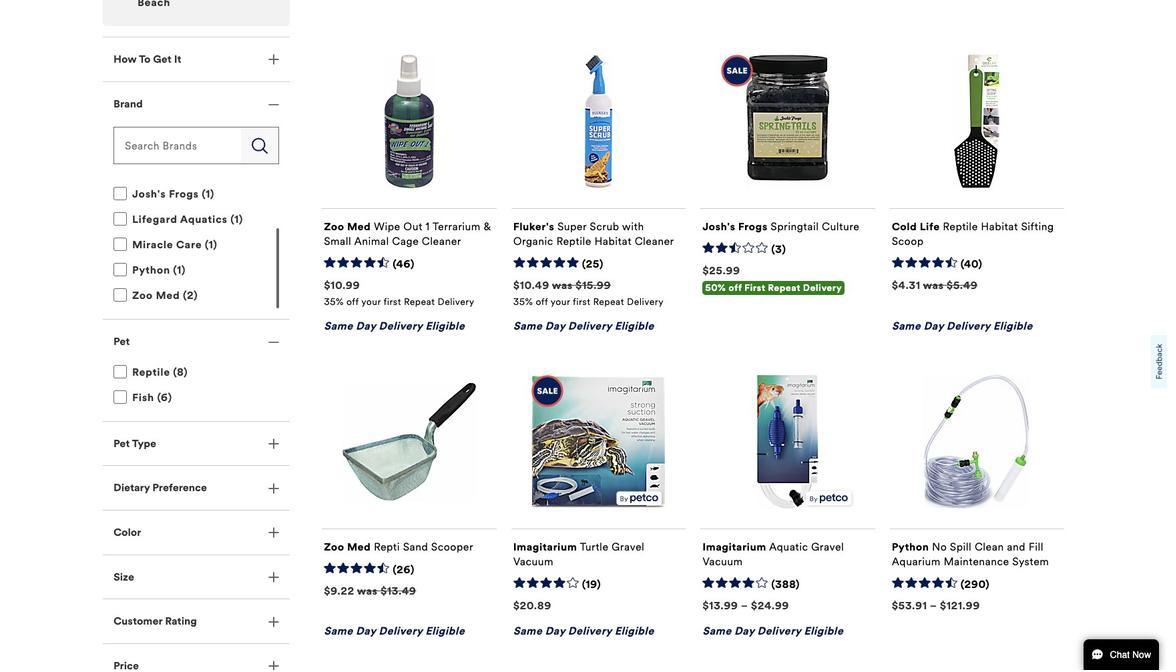 Task type: describe. For each thing, give the bounding box(es) containing it.
(26)
[[393, 564, 415, 577]]

lifegard aquatics (1)
[[132, 213, 243, 226]]

same day delivery eligible for reptile habitat sifting scoop
[[892, 320, 1033, 333]]

$10.99
[[324, 279, 360, 292]]

same for reptile habitat sifting scoop
[[892, 320, 921, 333]]

cold life
[[892, 220, 940, 233]]

$53.91 – $121.99
[[892, 600, 981, 613]]

josh's frogs (1)
[[132, 188, 214, 201]]

19 reviews element
[[582, 579, 601, 593]]

(3)
[[772, 243, 787, 256]]

off for $10.99
[[347, 296, 359, 308]]

zoo med repti sand scooper
[[324, 541, 474, 554]]

imagitarium (2)
[[132, 163, 216, 175]]

cage
[[392, 235, 419, 248]]

habitat inside the super scrub with organic reptile habitat cleaner
[[595, 235, 632, 248]]

med for zoo med repti sand scooper
[[347, 541, 371, 554]]

$4.31 was $5.49
[[892, 279, 978, 292]]

josh's frogs springtail culture
[[703, 220, 860, 233]]

$9.22 was $13.49
[[324, 585, 417, 598]]

delivery inside $10.99 35% off your first repeat delivery
[[438, 296, 475, 308]]

$10.49
[[514, 279, 550, 292]]

reptile inside the super scrub with organic reptile habitat cleaner
[[557, 235, 592, 248]]

aquatic
[[770, 541, 809, 554]]

fish (6)
[[132, 391, 172, 404]]

(388)
[[772, 579, 800, 591]]

vacuum for aquatic gravel vacuum
[[703, 556, 743, 569]]

26 reviews element
[[393, 564, 415, 578]]

frogs for (1)
[[169, 188, 199, 201]]

your inside $10.49 was $15.99 35% off your first repeat delivery
[[551, 296, 571, 308]]

cleaner inside the super scrub with organic reptile habitat cleaner
[[635, 235, 675, 248]]

animal
[[354, 235, 389, 248]]

was for $9.22
[[357, 585, 378, 598]]

plus icon 2 image for 5th the plus icon 2 dropdown button from the bottom of the page
[[269, 484, 279, 494]]

eligible for aquatic gravel vacuum
[[805, 625, 844, 638]]

35% inside $10.49 was $15.99 35% off your first repeat delivery
[[514, 296, 533, 308]]

35% inside $10.99 35% off your first repeat delivery
[[324, 296, 344, 308]]

your inside $10.99 35% off your first repeat delivery
[[362, 296, 381, 308]]

(1) for lifegard aquatics (1)
[[231, 213, 243, 226]]

– for $53.91
[[931, 600, 938, 613]]

from $13.99 up to $24.99 element
[[703, 600, 790, 613]]

reptile for habitat
[[944, 220, 979, 233]]

(1) for miracle care (1)
[[205, 239, 218, 251]]

aquatic gravel vacuum
[[703, 541, 845, 569]]

eligible for reptile habitat sifting scoop
[[994, 320, 1033, 333]]

aquatics
[[180, 213, 228, 226]]

no
[[933, 541, 948, 554]]

day for reptile habitat sifting scoop
[[924, 320, 944, 333]]

1
[[426, 220, 430, 233]]

with
[[623, 220, 645, 233]]

pet
[[114, 336, 130, 348]]

and
[[1008, 541, 1026, 554]]

$10.99 35% off your first repeat delivery
[[324, 279, 475, 308]]

46 reviews element
[[393, 258, 415, 272]]

zoo med
[[324, 220, 371, 233]]

5 plus icon 2 button from the top
[[103, 556, 290, 599]]

4 plus icon 2 button from the top
[[103, 511, 290, 555]]

terrarium
[[433, 220, 481, 233]]

(46)
[[393, 258, 415, 270]]

2 plus icon 2 button from the top
[[103, 422, 290, 466]]

care
[[176, 239, 202, 251]]

day down $10.99 35% off your first repeat delivery
[[356, 320, 376, 333]]

miracle care (1)
[[132, 239, 218, 251]]

0 vertical spatial (2)
[[200, 163, 216, 175]]

was for $4.31
[[924, 279, 944, 292]]

– for $13.99
[[741, 600, 749, 613]]

culture
[[822, 220, 860, 233]]

(19)
[[582, 579, 601, 591]]

388 reviews element
[[772, 579, 800, 593]]

day for turtle gravel vacuum
[[545, 625, 566, 638]]

3 reviews element
[[772, 243, 787, 257]]

small
[[324, 235, 352, 248]]

same for turtle gravel vacuum
[[514, 625, 543, 638]]

same down $10.99 at top
[[324, 320, 353, 333]]

$25.99
[[703, 264, 741, 277]]

zoo for zoo med
[[324, 220, 344, 233]]

day for repti sand scooper
[[356, 625, 376, 638]]

scoop
[[892, 235, 924, 248]]

repeat inside $10.99 35% off your first repeat delivery
[[404, 296, 435, 308]]

&
[[484, 220, 492, 233]]

same day delivery eligible down $10.49 was $15.99 35% off your first repeat delivery
[[514, 320, 654, 333]]

out
[[404, 220, 423, 233]]

off for $25.99
[[729, 282, 742, 294]]

same day delivery eligible for repti sand scooper
[[324, 625, 465, 638]]

$10.49 was $15.99 35% off your first repeat delivery
[[514, 279, 664, 308]]

$121.99
[[941, 600, 981, 613]]

vacuum for turtle gravel vacuum
[[514, 556, 554, 569]]

system
[[1013, 556, 1050, 569]]

(8)
[[173, 366, 188, 379]]

wipe out 1 terrarium & small animal cage cleaner
[[324, 220, 492, 248]]

spill
[[951, 541, 972, 554]]

turtle
[[580, 541, 609, 554]]

life
[[920, 220, 940, 233]]

day for aquatic gravel vacuum
[[735, 625, 755, 638]]

eligible for turtle gravel vacuum
[[615, 625, 654, 638]]

delivery inside $10.49 was $15.99 35% off your first repeat delivery
[[627, 296, 664, 308]]

springtail
[[771, 220, 819, 233]]

aquarium
[[892, 556, 941, 569]]

gravel for turtle gravel vacuum
[[612, 541, 645, 554]]

scrub
[[590, 220, 620, 233]]



Task type: vqa. For each thing, say whether or not it's contained in the screenshot.
right Imagitarium
yes



Task type: locate. For each thing, give the bounding box(es) containing it.
1 horizontal spatial your
[[551, 296, 571, 308]]

$5.49
[[947, 279, 978, 292]]

off right 50%
[[729, 282, 742, 294]]

vacuum
[[514, 556, 554, 569], [703, 556, 743, 569]]

zoo up small
[[324, 220, 344, 233]]

off down $10.99 at top
[[347, 296, 359, 308]]

0 horizontal spatial your
[[362, 296, 381, 308]]

0 horizontal spatial habitat
[[595, 235, 632, 248]]

same day delivery eligible
[[324, 320, 465, 333], [514, 320, 654, 333], [892, 320, 1033, 333], [324, 625, 465, 638], [514, 625, 654, 638], [703, 625, 844, 638]]

python for python
[[892, 541, 930, 554]]

day down $4.31 was $5.49
[[924, 320, 944, 333]]

cold
[[892, 220, 918, 233]]

0 horizontal spatial repeat
[[404, 296, 435, 308]]

plus icon 2 image for second the plus icon 2 dropdown button
[[269, 439, 279, 450]]

same down $9.22
[[324, 625, 353, 638]]

same down $13.99
[[703, 625, 732, 638]]

0 horizontal spatial (2)
[[183, 289, 198, 302]]

zoo up $9.22
[[324, 541, 344, 554]]

josh's
[[132, 188, 166, 201], [703, 220, 736, 233]]

off down $10.49 on the left of page
[[536, 296, 548, 308]]

35%
[[324, 296, 344, 308], [514, 296, 533, 308]]

off inside $10.99 35% off your first repeat delivery
[[347, 296, 359, 308]]

1 horizontal spatial was
[[552, 279, 573, 292]]

plus icon 2 image for seventh the plus icon 2 dropdown button from the top
[[269, 661, 279, 671]]

1 vertical spatial reptile
[[557, 235, 592, 248]]

1 horizontal spatial python
[[892, 541, 930, 554]]

med down python (1)
[[156, 289, 180, 302]]

day down from $13.99 up to $24.99 element
[[735, 625, 755, 638]]

0 horizontal spatial reptile
[[132, 366, 170, 379]]

wipe
[[374, 220, 401, 233]]

plus icon 2 image for second the plus icon 2 dropdown button from the bottom of the page
[[269, 617, 279, 628]]

gravel right the aquatic
[[812, 541, 845, 554]]

1 horizontal spatial josh's
[[703, 220, 736, 233]]

first inside $10.99 35% off your first repeat delivery
[[384, 296, 401, 308]]

gravel for aquatic gravel vacuum
[[812, 541, 845, 554]]

vacuum inside turtle gravel vacuum
[[514, 556, 554, 569]]

same day delivery eligible down the $24.99
[[703, 625, 844, 638]]

$24.99
[[751, 600, 790, 613]]

2 gravel from the left
[[812, 541, 845, 554]]

med up animal
[[347, 220, 371, 233]]

$15.99
[[576, 279, 611, 292]]

(1) for josh's frogs (1)
[[202, 188, 214, 201]]

35% down $10.49 on the left of page
[[514, 296, 533, 308]]

repeat down $15.99
[[594, 296, 625, 308]]

2 – from the left
[[931, 600, 938, 613]]

6 plus icon 2 image from the top
[[269, 617, 279, 628]]

repeat down the 46 reviews element
[[404, 296, 435, 308]]

same day delivery eligible down $13.49
[[324, 625, 465, 638]]

2 horizontal spatial was
[[924, 279, 944, 292]]

josh's for josh's frogs (1)
[[132, 188, 166, 201]]

was right $4.31
[[924, 279, 944, 292]]

habitat left the sifting
[[982, 220, 1019, 233]]

1 horizontal spatial repeat
[[594, 296, 625, 308]]

clean
[[975, 541, 1005, 554]]

2 your from the left
[[551, 296, 571, 308]]

josh's up lifegard
[[132, 188, 166, 201]]

reptile down 'super'
[[557, 235, 592, 248]]

frogs up lifegard aquatics (1)
[[169, 188, 199, 201]]

2 vertical spatial reptile
[[132, 366, 170, 379]]

day
[[356, 320, 376, 333], [545, 320, 566, 333], [924, 320, 944, 333], [356, 625, 376, 638], [545, 625, 566, 638], [735, 625, 755, 638]]

2 vertical spatial zoo
[[324, 541, 344, 554]]

was right $9.22
[[357, 585, 378, 598]]

2 horizontal spatial off
[[729, 282, 742, 294]]

python (1)
[[132, 264, 186, 277]]

0 horizontal spatial frogs
[[169, 188, 199, 201]]

day down $10.49 was $15.99 35% off your first repeat delivery
[[545, 320, 566, 333]]

imagitarium for aquatic gravel vacuum
[[703, 541, 767, 554]]

no spill clean and fill aquarium maintenance system
[[892, 541, 1050, 569]]

1 horizontal spatial imagitarium
[[514, 541, 577, 554]]

2 horizontal spatial repeat
[[769, 282, 801, 294]]

brand
[[114, 97, 143, 110]]

plus icon 2 button
[[103, 37, 290, 81], [103, 422, 290, 466], [103, 467, 290, 510], [103, 511, 290, 555], [103, 556, 290, 599], [103, 600, 290, 644], [103, 645, 290, 671]]

maintenance
[[944, 556, 1010, 569]]

reptile (8)
[[132, 366, 188, 379]]

$4.31
[[892, 279, 921, 292]]

4 plus icon 2 image from the top
[[269, 528, 279, 539]]

your
[[362, 296, 381, 308], [551, 296, 571, 308]]

2 35% from the left
[[514, 296, 533, 308]]

2 horizontal spatial reptile
[[944, 220, 979, 233]]

zoo for zoo med (2)
[[132, 289, 153, 302]]

1 vacuum from the left
[[514, 556, 554, 569]]

same for repti sand scooper
[[324, 625, 353, 638]]

josh's up the $25.99
[[703, 220, 736, 233]]

1 35% from the left
[[324, 296, 344, 308]]

plus icon 2 image for first the plus icon 2 dropdown button from the top of the page
[[269, 54, 279, 65]]

imagitarium left turtle
[[514, 541, 577, 554]]

same down $10.49 on the left of page
[[514, 320, 543, 333]]

2 plus icon 2 image from the top
[[269, 439, 279, 450]]

gravel inside aquatic gravel vacuum
[[812, 541, 845, 554]]

repeat
[[769, 282, 801, 294], [404, 296, 435, 308], [594, 296, 625, 308]]

reptile for (8)
[[132, 366, 170, 379]]

frogs for springtail
[[739, 220, 768, 233]]

(1) right care on the top left of page
[[205, 239, 218, 251]]

0 horizontal spatial –
[[741, 600, 749, 613]]

reptile up fish (6)
[[132, 366, 170, 379]]

vacuum inside aquatic gravel vacuum
[[703, 556, 743, 569]]

1 horizontal spatial cleaner
[[635, 235, 675, 248]]

imagitarium left the aquatic
[[703, 541, 767, 554]]

frogs left springtail
[[739, 220, 768, 233]]

day down $20.89
[[545, 625, 566, 638]]

from $53.91 up to $121.99 element
[[892, 600, 981, 613]]

fill
[[1029, 541, 1044, 554]]

0 vertical spatial josh's
[[132, 188, 166, 201]]

same down $4.31
[[892, 320, 921, 333]]

reptile right life in the top of the page
[[944, 220, 979, 233]]

0 horizontal spatial cleaner
[[422, 235, 462, 248]]

– right $53.91
[[931, 600, 938, 613]]

50%
[[706, 282, 727, 294]]

(2) down python (1)
[[183, 289, 198, 302]]

vacuum up $20.89
[[514, 556, 554, 569]]

was for $10.49
[[552, 279, 573, 292]]

same for aquatic gravel vacuum
[[703, 625, 732, 638]]

290 reviews element
[[961, 579, 990, 593]]

0 horizontal spatial was
[[357, 585, 378, 598]]

repeat inside $10.49 was $15.99 35% off your first repeat delivery
[[594, 296, 625, 308]]

$20.89
[[514, 600, 552, 613]]

josh's for josh's frogs springtail culture
[[703, 220, 736, 233]]

same day delivery eligible down $5.49
[[892, 320, 1033, 333]]

1 gravel from the left
[[612, 541, 645, 554]]

sifting
[[1022, 220, 1055, 233]]

same day delivery eligible for aquatic gravel vacuum
[[703, 625, 844, 638]]

eligible
[[426, 320, 465, 333], [615, 320, 654, 333], [994, 320, 1033, 333], [426, 625, 465, 638], [615, 625, 654, 638], [805, 625, 844, 638]]

(1) down miracle care (1)
[[173, 264, 186, 277]]

0 vertical spatial habitat
[[982, 220, 1019, 233]]

(1)
[[202, 188, 214, 201], [231, 213, 243, 226], [205, 239, 218, 251], [173, 264, 186, 277]]

3 plus icon 2 image from the top
[[269, 484, 279, 494]]

$13.99 – $24.99
[[703, 600, 790, 613]]

med for zoo med
[[347, 220, 371, 233]]

6 plus icon 2 button from the top
[[103, 600, 290, 644]]

7 plus icon 2 image from the top
[[269, 661, 279, 671]]

repeat right first
[[769, 282, 801, 294]]

2 vertical spatial med
[[347, 541, 371, 554]]

2 first from the left
[[573, 296, 591, 308]]

python for python (1)
[[132, 264, 170, 277]]

reptile
[[944, 220, 979, 233], [557, 235, 592, 248], [132, 366, 170, 379]]

habitat inside reptile habitat sifting scoop
[[982, 220, 1019, 233]]

med for zoo med (2)
[[156, 289, 180, 302]]

first down $15.99
[[573, 296, 591, 308]]

0 horizontal spatial imagitarium
[[132, 163, 197, 175]]

cleaner down 1
[[422, 235, 462, 248]]

scooper
[[431, 541, 474, 554]]

Search Brands text field
[[114, 128, 241, 164]]

0 vertical spatial reptile
[[944, 220, 979, 233]]

1 vertical spatial habitat
[[595, 235, 632, 248]]

fluker's
[[514, 220, 555, 233]]

1 horizontal spatial frogs
[[739, 220, 768, 233]]

same
[[324, 320, 353, 333], [514, 320, 543, 333], [892, 320, 921, 333], [324, 625, 353, 638], [514, 625, 543, 638], [703, 625, 732, 638]]

med left repti
[[347, 541, 371, 554]]

python
[[132, 264, 170, 277], [892, 541, 930, 554]]

organic
[[514, 235, 554, 248]]

first
[[745, 282, 766, 294]]

$13.49
[[381, 585, 417, 598]]

25 reviews element
[[582, 258, 604, 272]]

2 horizontal spatial imagitarium
[[703, 541, 767, 554]]

1 your from the left
[[362, 296, 381, 308]]

day down $9.22 was $13.49
[[356, 625, 376, 638]]

– right $13.99
[[741, 600, 749, 613]]

super scrub with organic reptile habitat cleaner
[[514, 220, 675, 248]]

(25)
[[582, 258, 604, 270]]

0 horizontal spatial off
[[347, 296, 359, 308]]

1 vertical spatial zoo
[[132, 289, 153, 302]]

imagitarium up josh's frogs (1)
[[132, 163, 197, 175]]

python up aquarium
[[892, 541, 930, 554]]

1 – from the left
[[741, 600, 749, 613]]

zoo med (2)
[[132, 289, 198, 302]]

lifegard
[[132, 213, 177, 226]]

–
[[741, 600, 749, 613], [931, 600, 938, 613]]

imagitarium for turtle gravel vacuum
[[514, 541, 577, 554]]

1 vertical spatial (2)
[[183, 289, 198, 302]]

eligible for repti sand scooper
[[426, 625, 465, 638]]

1 horizontal spatial 35%
[[514, 296, 533, 308]]

2 cleaner from the left
[[635, 235, 675, 248]]

gravel right turtle
[[612, 541, 645, 554]]

reptile inside reptile habitat sifting scoop
[[944, 220, 979, 233]]

7 plus icon 2 button from the top
[[103, 645, 290, 671]]

delivery inside $25.99 50% off first repeat delivery
[[804, 282, 843, 294]]

first inside $10.49 was $15.99 35% off your first repeat delivery
[[573, 296, 591, 308]]

$53.91
[[892, 600, 928, 613]]

reptile habitat sifting scoop
[[892, 220, 1055, 248]]

1 horizontal spatial –
[[931, 600, 938, 613]]

was inside $10.49 was $15.99 35% off your first repeat delivery
[[552, 279, 573, 292]]

first down the 46 reviews element
[[384, 296, 401, 308]]

fish
[[132, 391, 154, 404]]

plus icon 2 image for third the plus icon 2 dropdown button from the bottom of the page
[[269, 573, 279, 583]]

0 horizontal spatial vacuum
[[514, 556, 554, 569]]

python down miracle
[[132, 264, 170, 277]]

frogs
[[169, 188, 199, 201], [739, 220, 768, 233]]

1 vertical spatial python
[[892, 541, 930, 554]]

0 vertical spatial frogs
[[169, 188, 199, 201]]

1 vertical spatial med
[[156, 289, 180, 302]]

0 vertical spatial med
[[347, 220, 371, 233]]

same down $20.89
[[514, 625, 543, 638]]

same day delivery eligible for turtle gravel vacuum
[[514, 625, 654, 638]]

gravel
[[612, 541, 645, 554], [812, 541, 845, 554]]

(290)
[[961, 579, 990, 591]]

0 horizontal spatial first
[[384, 296, 401, 308]]

1 horizontal spatial first
[[573, 296, 591, 308]]

(40)
[[961, 258, 983, 270]]

super
[[558, 220, 587, 233]]

search icon 3 image
[[252, 137, 268, 154]]

2 vacuum from the left
[[703, 556, 743, 569]]

1 cleaner from the left
[[422, 235, 462, 248]]

0 horizontal spatial gravel
[[612, 541, 645, 554]]

3 plus icon 2 button from the top
[[103, 467, 290, 510]]

habitat
[[982, 220, 1019, 233], [595, 235, 632, 248]]

1 vertical spatial josh's
[[703, 220, 736, 233]]

was left $15.99
[[552, 279, 573, 292]]

sand
[[403, 541, 428, 554]]

0 vertical spatial python
[[132, 264, 170, 277]]

1 horizontal spatial gravel
[[812, 541, 845, 554]]

vacuum up $13.99
[[703, 556, 743, 569]]

$25.99 50% off first repeat delivery
[[703, 264, 843, 294]]

first
[[384, 296, 401, 308], [573, 296, 591, 308]]

repti
[[374, 541, 400, 554]]

delivery
[[804, 282, 843, 294], [438, 296, 475, 308], [627, 296, 664, 308], [379, 320, 423, 333], [568, 320, 612, 333], [947, 320, 991, 333], [379, 625, 423, 638], [568, 625, 612, 638], [758, 625, 802, 638]]

1 plus icon 2 button from the top
[[103, 37, 290, 81]]

(1) up the aquatics
[[202, 188, 214, 201]]

same day delivery eligible down $10.99 35% off your first repeat delivery
[[324, 320, 465, 333]]

(1) right the aquatics
[[231, 213, 243, 226]]

same day delivery eligible down 19 reviews element
[[514, 625, 654, 638]]

imagitarium
[[132, 163, 197, 175], [514, 541, 577, 554], [703, 541, 767, 554]]

0 horizontal spatial 35%
[[324, 296, 344, 308]]

plus icon 2 image
[[269, 54, 279, 65], [269, 439, 279, 450], [269, 484, 279, 494], [269, 528, 279, 539], [269, 573, 279, 583], [269, 617, 279, 628], [269, 661, 279, 671]]

0 vertical spatial zoo
[[324, 220, 344, 233]]

gravel inside turtle gravel vacuum
[[612, 541, 645, 554]]

$9.22
[[324, 585, 355, 598]]

off inside $25.99 50% off first repeat delivery
[[729, 282, 742, 294]]

1 first from the left
[[384, 296, 401, 308]]

0 horizontal spatial josh's
[[132, 188, 166, 201]]

pet button
[[103, 320, 290, 364]]

plus icon 2 image for fourth the plus icon 2 dropdown button from the bottom of the page
[[269, 528, 279, 539]]

1 horizontal spatial reptile
[[557, 235, 592, 248]]

1 horizontal spatial habitat
[[982, 220, 1019, 233]]

35% down $10.99 at top
[[324, 296, 344, 308]]

zoo down python (1)
[[132, 289, 153, 302]]

(2) up josh's frogs (1)
[[200, 163, 216, 175]]

cleaner inside the wipe out 1 terrarium & small animal cage cleaner
[[422, 235, 462, 248]]

(2)
[[200, 163, 216, 175], [183, 289, 198, 302]]

5 plus icon 2 image from the top
[[269, 573, 279, 583]]

40 reviews element
[[961, 258, 983, 272]]

(6)
[[157, 391, 172, 404]]

1 plus icon 2 image from the top
[[269, 54, 279, 65]]

repeat inside $25.99 50% off first repeat delivery
[[769, 282, 801, 294]]

miracle
[[132, 239, 173, 251]]

1 vertical spatial frogs
[[739, 220, 768, 233]]

habitat down scrub
[[595, 235, 632, 248]]

1 horizontal spatial off
[[536, 296, 548, 308]]

was
[[552, 279, 573, 292], [924, 279, 944, 292], [357, 585, 378, 598]]

cleaner down the 'with'
[[635, 235, 675, 248]]

turtle gravel vacuum
[[514, 541, 645, 569]]

1 horizontal spatial vacuum
[[703, 556, 743, 569]]

$13.99
[[703, 600, 739, 613]]

brand button
[[103, 82, 290, 126]]

1 horizontal spatial (2)
[[200, 163, 216, 175]]

off inside $10.49 was $15.99 35% off your first repeat delivery
[[536, 296, 548, 308]]

0 horizontal spatial python
[[132, 264, 170, 277]]



